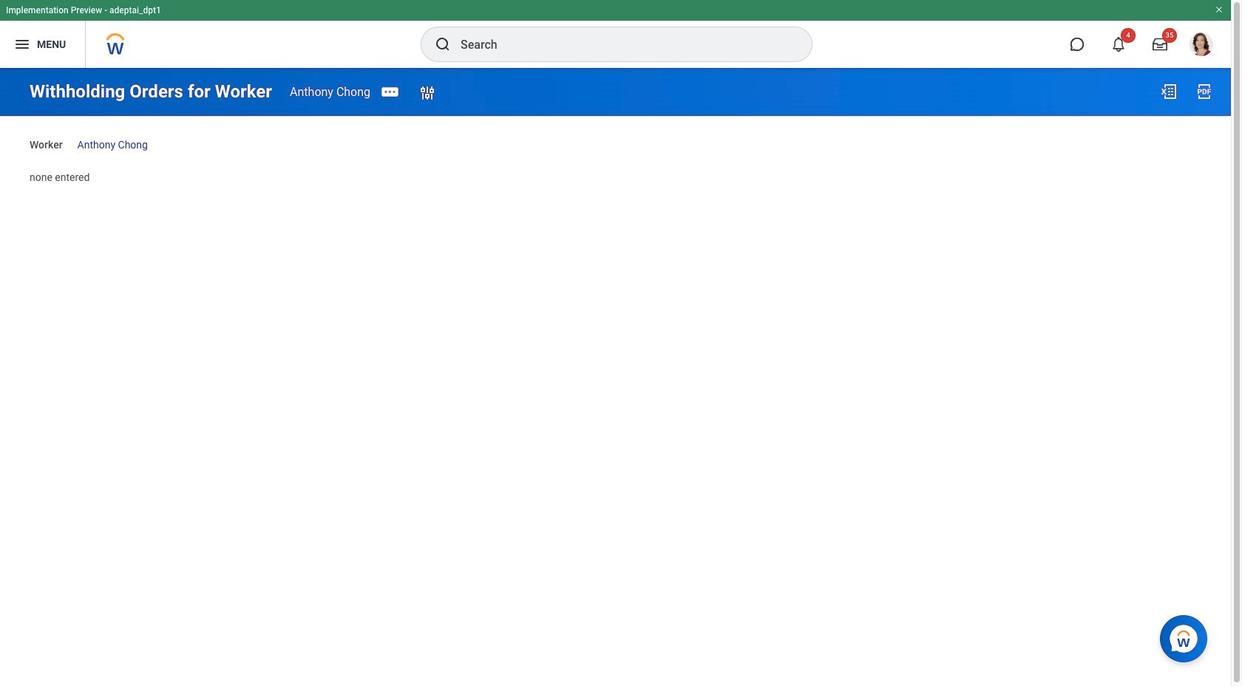 Task type: describe. For each thing, give the bounding box(es) containing it.
close environment banner image
[[1215, 5, 1224, 14]]

search image
[[434, 35, 452, 53]]

notifications large image
[[1111, 37, 1126, 52]]

change selection image
[[419, 85, 436, 102]]



Task type: vqa. For each thing, say whether or not it's contained in the screenshot.
TITLE
no



Task type: locate. For each thing, give the bounding box(es) containing it.
export to excel image
[[1160, 83, 1178, 101]]

banner
[[0, 0, 1231, 68]]

main content
[[0, 68, 1231, 198]]

inbox large image
[[1153, 37, 1167, 52]]

Search Workday  search field
[[461, 28, 781, 61]]

view printable version (pdf) image
[[1196, 83, 1213, 101]]

justify image
[[13, 35, 31, 53]]

profile logan mcneil image
[[1190, 33, 1213, 59]]



